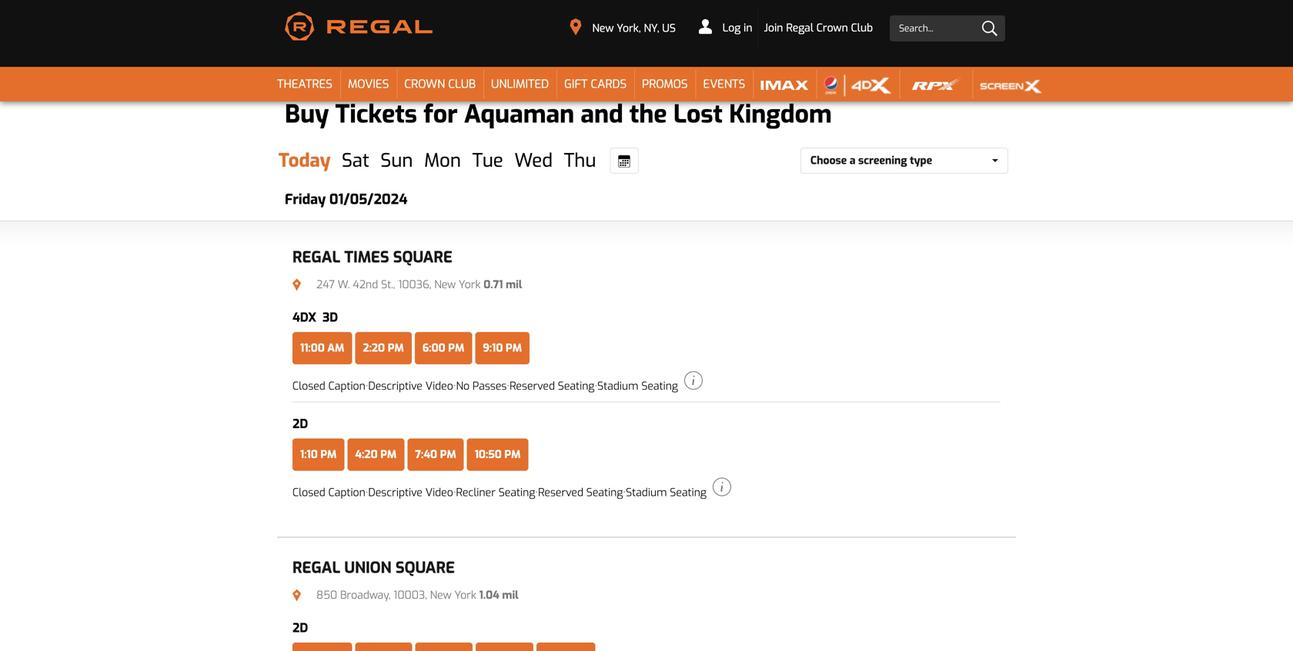 Task type: vqa. For each thing, say whether or not it's contained in the screenshot.
York
yes



Task type: describe. For each thing, give the bounding box(es) containing it.
pick a date image
[[618, 155, 630, 168]]

4dx 3d
[[292, 310, 338, 326]]

0.71
[[484, 278, 503, 292]]

regal image
[[285, 12, 433, 40]]

theatres link
[[269, 67, 340, 102]]

buy
[[285, 98, 329, 131]]

lost
[[673, 98, 723, 131]]

broadway,
[[340, 589, 391, 603]]

caption for 1:10 pm
[[328, 486, 365, 500]]

11:00 am
[[300, 341, 344, 356]]

york,
[[617, 21, 641, 35]]

descriptive for 4:20 pm
[[368, 486, 422, 500]]

click here to enter the regal times square theatre page element
[[292, 246, 1001, 269]]

4:20 pm link
[[347, 439, 404, 471]]

sat
[[342, 149, 369, 173]]

1:10 pm link
[[292, 439, 344, 471]]

stadium for closed caption · descriptive video · recliner seating · reserved seating · stadium seating
[[626, 486, 667, 500]]

showtime details image
[[684, 372, 703, 390]]

gift cards link
[[557, 67, 634, 102]]

map marker icon image
[[570, 18, 582, 35]]

aquaman
[[464, 98, 574, 131]]

sun button
[[375, 148, 419, 174]]

10:50 pm link
[[467, 439, 528, 471]]

kingdom
[[729, 98, 832, 131]]

2d for 2nd screening type: 2d element from the top of the page
[[292, 621, 308, 637]]

7:40
[[415, 448, 437, 462]]

crown club link
[[397, 67, 483, 102]]

regal for regal times square
[[292, 248, 340, 268]]

type
[[910, 154, 932, 168]]

reserved-selected element for recliner seating
[[538, 486, 623, 500]]

9:10 pm
[[483, 341, 522, 356]]

2 screening type: 2d element from the top
[[292, 621, 308, 637]]

showtime details image
[[713, 478, 731, 497]]

reserved for seating
[[538, 486, 583, 500]]

0 vertical spatial club
[[851, 21, 873, 35]]

movies
[[348, 77, 389, 92]]

tue button
[[466, 148, 509, 174]]

247
[[316, 278, 335, 292]]

join regal crown club link
[[759, 9, 878, 47]]

dv element for 6:00 pm
[[368, 379, 453, 394]]

850
[[316, 589, 337, 603]]

10:50 pm
[[475, 448, 521, 462]]

11:00 am link
[[292, 332, 352, 365]]

unlimited link
[[483, 67, 557, 102]]

0 vertical spatial crown
[[816, 21, 848, 35]]

am
[[327, 341, 344, 356]]

1 vertical spatial new
[[434, 278, 456, 292]]

choose a screening type
[[810, 154, 932, 168]]

regal union square link
[[292, 557, 1001, 580]]

choose a screening type button
[[800, 148, 1008, 174]]

sun
[[381, 149, 413, 173]]

0 vertical spatial regal
[[786, 21, 813, 35]]

today
[[278, 149, 330, 173]]

1 vertical spatial crown
[[404, 77, 445, 92]]

2:20 pm link
[[355, 332, 412, 365]]

dv element for 7:40 pm
[[368, 486, 453, 500]]

tue
[[472, 149, 503, 173]]

events link
[[695, 67, 753, 102]]

01/05/2024
[[329, 191, 407, 209]]

tickets
[[335, 98, 417, 131]]

for
[[423, 98, 458, 131]]

the
[[630, 98, 667, 131]]

gift cards
[[564, 77, 627, 92]]

cc element for pm
[[292, 486, 365, 500]]

screening type: 4dx element
[[292, 310, 316, 326]]

friday
[[285, 191, 326, 209]]

thu button
[[558, 148, 602, 174]]

movies link
[[340, 67, 397, 102]]

4:20 pm
[[355, 448, 397, 462]]

pm for 1:10 pm
[[320, 448, 337, 462]]

10003,
[[394, 589, 427, 603]]

regal times square
[[292, 248, 452, 268]]

map mark icon image for regal union square
[[292, 590, 301, 602]]

0 vertical spatial new
[[592, 21, 614, 35]]

click here to enter the regal union square theatre page element
[[292, 557, 1001, 580]]

stadium for closed caption · descriptive video · no passes · reserved seating · stadium seating
[[597, 379, 638, 394]]

wed
[[514, 149, 553, 173]]

Search... text field
[[890, 15, 1005, 42]]

no
[[456, 379, 470, 394]]

stadium element for closed caption · descriptive video · recliner seating · reserved seating · stadium seating
[[626, 486, 707, 500]]

pepsi 4dx logo image
[[824, 74, 892, 97]]

regal times square link
[[292, 246, 1001, 269]]

pm for 9:10 pm
[[506, 341, 522, 356]]

join regal crown club
[[764, 21, 873, 35]]

screening
[[858, 154, 907, 168]]

theatres
[[277, 77, 332, 92]]

closed for closed caption · descriptive video · recliner seating · reserved seating · stadium seating
[[292, 486, 325, 500]]

w.
[[338, 278, 350, 292]]

pm for 2:20 pm
[[388, 341, 404, 356]]

6:00
[[422, 341, 445, 356]]

mon button
[[418, 148, 467, 174]]

events
[[703, 77, 745, 92]]

screening type: 3d element
[[322, 310, 338, 326]]

2:20
[[363, 341, 385, 356]]

6:00 pm link
[[415, 332, 472, 365]]

pm for 6:00 pm
[[448, 341, 464, 356]]

cards
[[591, 77, 627, 92]]

closed for closed caption · descriptive video · no passes · reserved seating · stadium seating
[[292, 379, 325, 394]]

1 vertical spatial mil
[[502, 589, 518, 603]]



Task type: locate. For each thing, give the bounding box(es) containing it.
2 video from the top
[[425, 486, 453, 500]]

crown up the for
[[404, 77, 445, 92]]

stadium left showtime details image
[[597, 379, 638, 394]]

0 vertical spatial dv element
[[368, 379, 453, 394]]

pm inside "link"
[[506, 341, 522, 356]]

1 vertical spatial cc element
[[292, 486, 365, 500]]

regal up 850 on the left of the page
[[292, 558, 340, 579]]

1 vertical spatial 2d
[[292, 621, 308, 637]]

0 vertical spatial caption
[[328, 379, 365, 394]]

reserved
[[510, 379, 555, 394], [538, 486, 583, 500]]

0 vertical spatial 2d
[[292, 416, 308, 433]]

reserved right passes
[[510, 379, 555, 394]]

thu
[[564, 149, 596, 173]]

mil right 0.71
[[506, 278, 522, 292]]

video for recliner seating
[[425, 486, 453, 500]]

reserved-selected element
[[510, 379, 595, 394], [538, 486, 623, 500]]

2 cc element from the top
[[292, 486, 365, 500]]

pm for 7:40 pm
[[440, 448, 456, 462]]

closed down '1:10'
[[292, 486, 325, 500]]

1 vertical spatial reserved
[[538, 486, 583, 500]]

square inside 'element'
[[396, 558, 455, 579]]

passes
[[473, 379, 507, 394]]

caption down the am
[[328, 379, 365, 394]]

square up 247 w. 42nd st., 10036, new york 0.71 mil
[[393, 248, 452, 268]]

pm right 9:10
[[506, 341, 522, 356]]

stadium element for closed caption · descriptive video · no passes · reserved seating · stadium seating
[[597, 379, 678, 394]]

regal for regal union square
[[292, 558, 340, 579]]

regal up 247
[[292, 248, 340, 268]]

log in link
[[693, 9, 759, 47]]

1 vertical spatial descriptive
[[368, 486, 422, 500]]

1 vertical spatial regal
[[292, 248, 340, 268]]

crown club
[[404, 77, 476, 92]]

recliner
[[456, 486, 496, 500]]

1 vertical spatial stadium element
[[626, 486, 707, 500]]

screening type: 2d element
[[292, 416, 308, 433], [292, 621, 308, 637]]

log in
[[720, 21, 752, 35]]

0 vertical spatial video
[[425, 379, 453, 394]]

video left the no
[[425, 379, 453, 394]]

caption down "4:20" at the bottom left
[[328, 486, 365, 500]]

new york, ny, us link
[[560, 15, 686, 41]]

pm right 6:00 at the left bottom
[[448, 341, 464, 356]]

2 2d from the top
[[292, 621, 308, 637]]

buy tickets for aquaman and the lost kingdom
[[285, 98, 832, 131]]

850 broadway, 10003, new york 1.04 mil
[[313, 589, 518, 603]]

reserved right recliner element
[[538, 486, 583, 500]]

2 vertical spatial regal
[[292, 558, 340, 579]]

0 vertical spatial reserved
[[510, 379, 555, 394]]

4:20
[[355, 448, 378, 462]]

0 vertical spatial cc element
[[292, 379, 365, 394]]

mil right 1.04
[[502, 589, 518, 603]]

3d
[[322, 310, 338, 326]]

1 vertical spatial screening type: 2d element
[[292, 621, 308, 637]]

7:40 pm
[[415, 448, 456, 462]]

join
[[764, 21, 783, 35]]

descriptive
[[368, 379, 422, 394], [368, 486, 422, 500]]

11:00
[[300, 341, 325, 356]]

cc element
[[292, 379, 365, 394], [292, 486, 365, 500]]

0 vertical spatial map mark icon image
[[292, 279, 301, 291]]

dv element down 7:40
[[368, 486, 453, 500]]

7:40 pm link
[[407, 439, 464, 471]]

york
[[459, 278, 481, 292], [454, 589, 476, 603]]

ny,
[[644, 21, 659, 35]]

1 vertical spatial caption
[[328, 486, 365, 500]]

regal union square
[[292, 558, 455, 579]]

crown right join
[[816, 21, 848, 35]]

in
[[744, 21, 752, 35]]

1 vertical spatial square
[[396, 558, 455, 579]]

pm for 10:50 pm
[[504, 448, 521, 462]]

pm for 4:20 pm
[[380, 448, 397, 462]]

square for regal times square
[[393, 248, 452, 268]]

1 screening type: 2d element from the top
[[292, 416, 308, 433]]

descriptive for 2:20 pm
[[368, 379, 422, 394]]

club
[[851, 21, 873, 35], [448, 77, 476, 92]]

reserved-selected element for no passes
[[510, 379, 595, 394]]

2 vertical spatial new
[[430, 589, 451, 603]]

video left the recliner
[[425, 486, 453, 500]]

9:10 pm link
[[475, 332, 530, 365]]

closed caption · descriptive video · recliner seating · reserved seating · stadium seating
[[292, 486, 707, 500]]

stadium element
[[597, 379, 678, 394], [626, 486, 707, 500]]

1 horizontal spatial crown
[[816, 21, 848, 35]]

0 horizontal spatial crown
[[404, 77, 445, 92]]

wed button
[[508, 148, 559, 174]]

mon
[[424, 149, 461, 173]]

pm right 2:20
[[388, 341, 404, 356]]

10:50
[[475, 448, 502, 462]]

new york, ny, us
[[592, 21, 676, 35]]

choose
[[810, 154, 847, 168]]

log
[[723, 21, 741, 35]]

2 dv element from the top
[[368, 486, 453, 500]]

map mark icon image left 850 on the left of the page
[[292, 590, 301, 602]]

6:00 pm
[[422, 341, 464, 356]]

dv element
[[368, 379, 453, 394], [368, 486, 453, 500]]

0 vertical spatial stadium
[[597, 379, 638, 394]]

new right '10036,'
[[434, 278, 456, 292]]

2d for 2nd screening type: 2d element from the bottom of the page
[[292, 416, 308, 433]]

seating
[[558, 379, 595, 394], [641, 379, 678, 394], [499, 486, 535, 500], [586, 486, 623, 500], [670, 486, 707, 500]]

10036,
[[398, 278, 431, 292]]

user icon image
[[699, 19, 712, 34]]

9:10
[[483, 341, 503, 356]]

0 vertical spatial reserved-selected element
[[510, 379, 595, 394]]

0 vertical spatial york
[[459, 278, 481, 292]]

1 video from the top
[[425, 379, 453, 394]]

2 descriptive from the top
[[368, 486, 422, 500]]

york left 1.04
[[454, 589, 476, 603]]

cc element down '1:10 pm' link
[[292, 486, 365, 500]]

group
[[272, 148, 639, 174]]

video
[[425, 379, 453, 394], [425, 486, 453, 500]]

unlimited
[[491, 77, 549, 92]]

union
[[344, 558, 392, 579]]

square up 850 broadway, 10003, new york 1.04 mil
[[396, 558, 455, 579]]

cc element for am
[[292, 379, 365, 394]]

stadium element left showtime details image
[[597, 379, 678, 394]]

stadium element left showtime details icon
[[626, 486, 707, 500]]

york left 0.71
[[459, 278, 481, 292]]

map mark icon image for regal times square
[[292, 279, 301, 291]]

2 closed from the top
[[292, 486, 325, 500]]

stadium left showtime details icon
[[626, 486, 667, 500]]

pm
[[388, 341, 404, 356], [448, 341, 464, 356], [506, 341, 522, 356], [320, 448, 337, 462], [380, 448, 397, 462], [440, 448, 456, 462], [504, 448, 521, 462]]

1 vertical spatial map mark icon image
[[292, 590, 301, 602]]

1 vertical spatial york
[[454, 589, 476, 603]]

crown
[[816, 21, 848, 35], [404, 77, 445, 92]]

recliner element
[[456, 486, 535, 500]]

new right 10003,
[[430, 589, 451, 603]]

descriptive down 2:20 pm link
[[368, 379, 422, 394]]

2 caption from the top
[[328, 486, 365, 500]]

1 closed from the top
[[292, 379, 325, 394]]

0 vertical spatial mil
[[506, 278, 522, 292]]

imax image
[[761, 74, 809, 97]]

closed
[[292, 379, 325, 394], [292, 486, 325, 500]]

map mark icon image left 247
[[292, 279, 301, 291]]

247 w. 42nd st., 10036, new york 0.71 mil
[[313, 278, 522, 292]]

1 vertical spatial club
[[448, 77, 476, 92]]

promos
[[642, 77, 688, 92]]

1 vertical spatial reserved-selected element
[[538, 486, 623, 500]]

new
[[592, 21, 614, 35], [434, 278, 456, 292], [430, 589, 451, 603]]

group containing today
[[272, 148, 639, 174]]

square
[[393, 248, 452, 268], [396, 558, 455, 579]]

map mark icon image
[[292, 279, 301, 291], [292, 590, 301, 602]]

pm right '1:10'
[[320, 448, 337, 462]]

dv element down 6:00 at the left bottom
[[368, 379, 453, 394]]

friday 01/05/2024
[[285, 191, 407, 209]]

reserved for passes
[[510, 379, 555, 394]]

2:20 pm
[[363, 341, 404, 356]]

2 map mark icon image from the top
[[292, 590, 301, 602]]

1 caption from the top
[[328, 379, 365, 394]]

square for regal union square
[[396, 558, 455, 579]]

descriptive down '4:20 pm' link
[[368, 486, 422, 500]]

1 vertical spatial video
[[425, 486, 453, 500]]

0 vertical spatial screening type: 2d element
[[292, 416, 308, 433]]

regal
[[786, 21, 813, 35], [292, 248, 340, 268], [292, 558, 340, 579]]

1.04
[[479, 589, 499, 603]]

a
[[850, 154, 856, 168]]

1 horizontal spatial club
[[851, 21, 873, 35]]

cc element down 11:00 am link
[[292, 379, 365, 394]]

club up pepsi 4dx logo at right
[[851, 21, 873, 35]]

0 vertical spatial closed
[[292, 379, 325, 394]]

0 horizontal spatial club
[[448, 77, 476, 92]]

today button
[[272, 148, 336, 174]]

st.,
[[381, 278, 395, 292]]

1 2d from the top
[[292, 416, 308, 433]]

1:10
[[300, 448, 318, 462]]

stadium
[[597, 379, 638, 394], [626, 486, 667, 500]]

caption for 11:00 am
[[328, 379, 365, 394]]

video for no passes
[[425, 379, 453, 394]]

1 dv element from the top
[[368, 379, 453, 394]]

promos link
[[634, 67, 695, 102]]

closed down 11:00 on the left bottom
[[292, 379, 325, 394]]

pm right 10:50 at the bottom of page
[[504, 448, 521, 462]]

rpx - regal premium experience image
[[907, 74, 965, 97]]

0 vertical spatial descriptive
[[368, 379, 422, 394]]

1 vertical spatial closed
[[292, 486, 325, 500]]

and
[[581, 98, 623, 131]]

club up the for
[[448, 77, 476, 92]]

regal inside 'element'
[[292, 558, 340, 579]]

screenx image
[[980, 74, 1042, 97]]

new left york,
[[592, 21, 614, 35]]

pm right "4:20" at the bottom left
[[380, 448, 397, 462]]

caption
[[328, 379, 365, 394], [328, 486, 365, 500]]

1 descriptive from the top
[[368, 379, 422, 394]]

1 cc element from the top
[[292, 379, 365, 394]]

2d
[[292, 416, 308, 433], [292, 621, 308, 637]]

4dx
[[292, 310, 316, 326]]

times
[[344, 248, 389, 268]]

1 vertical spatial stadium
[[626, 486, 667, 500]]

no-pass element
[[456, 379, 507, 394]]

0 vertical spatial square
[[393, 248, 452, 268]]

0 vertical spatial stadium element
[[597, 379, 678, 394]]

1 map mark icon image from the top
[[292, 279, 301, 291]]

1 vertical spatial dv element
[[368, 486, 453, 500]]

mil
[[506, 278, 522, 292], [502, 589, 518, 603]]

pm right 7:40
[[440, 448, 456, 462]]

gift
[[564, 77, 588, 92]]

1:10 pm
[[300, 448, 337, 462]]

regal right join
[[786, 21, 813, 35]]



